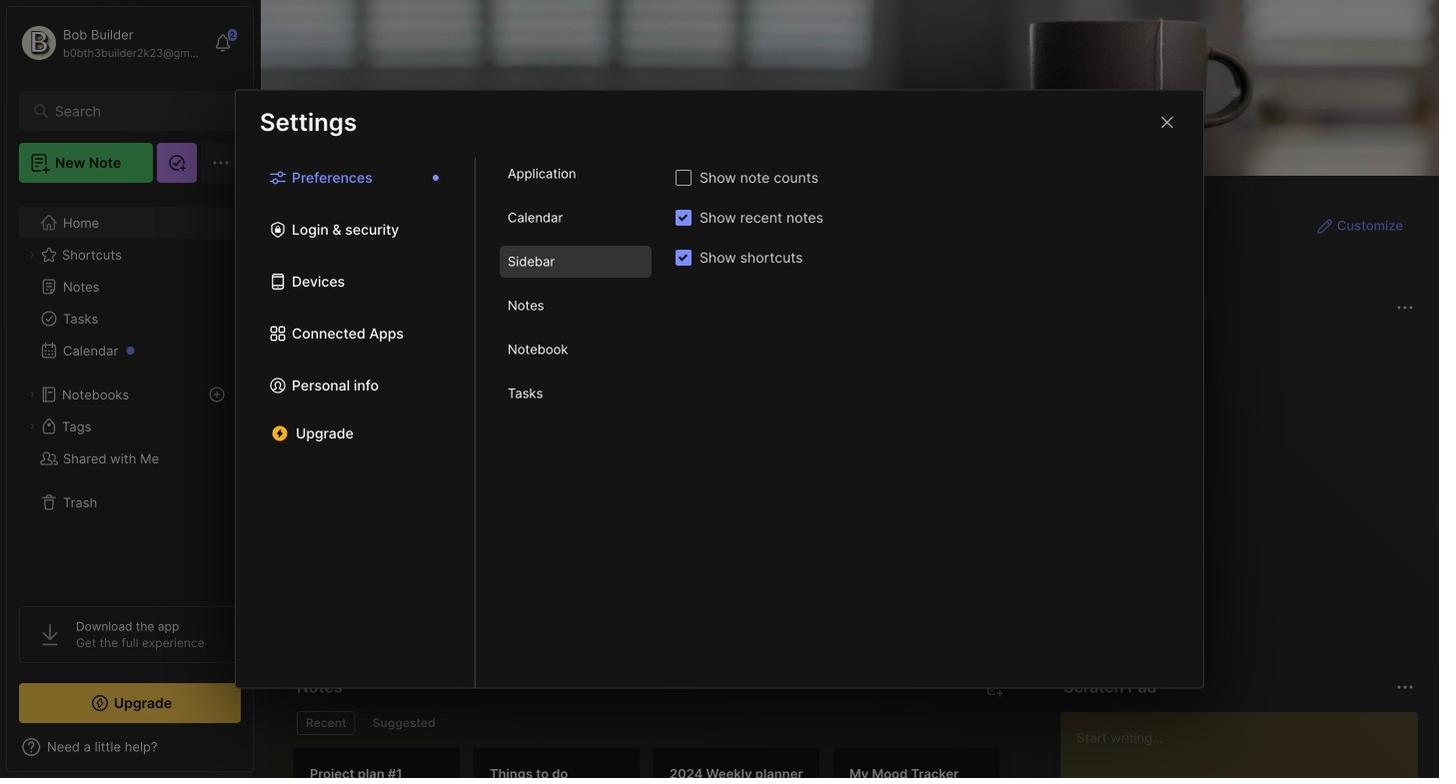 Task type: describe. For each thing, give the bounding box(es) containing it.
Search text field
[[55, 102, 214, 121]]

close image
[[1155, 110, 1179, 134]]

Start writing… text field
[[1077, 713, 1417, 779]]



Task type: locate. For each thing, give the bounding box(es) containing it.
none search field inside the main element
[[55, 99, 214, 123]]

row group
[[293, 748, 1192, 779]]

None checkbox
[[676, 170, 692, 186]]

None search field
[[55, 99, 214, 123]]

tab list
[[236, 158, 476, 688], [476, 158, 676, 688], [297, 712, 1028, 736]]

expand notebooks image
[[26, 389, 38, 401]]

expand tags image
[[26, 421, 38, 433]]

tree
[[7, 195, 253, 589]]

None checkbox
[[676, 210, 692, 226], [676, 250, 692, 266], [676, 210, 692, 226], [676, 250, 692, 266]]

tab
[[500, 158, 652, 190], [500, 202, 652, 234], [500, 246, 652, 278], [500, 290, 652, 322], [500, 334, 652, 366], [500, 378, 652, 410], [297, 712, 356, 736], [364, 712, 444, 736]]

tree inside the main element
[[7, 195, 253, 589]]

main element
[[0, 0, 260, 779]]



Task type: vqa. For each thing, say whether or not it's contained in the screenshot.
Start writing… "text field"
yes



